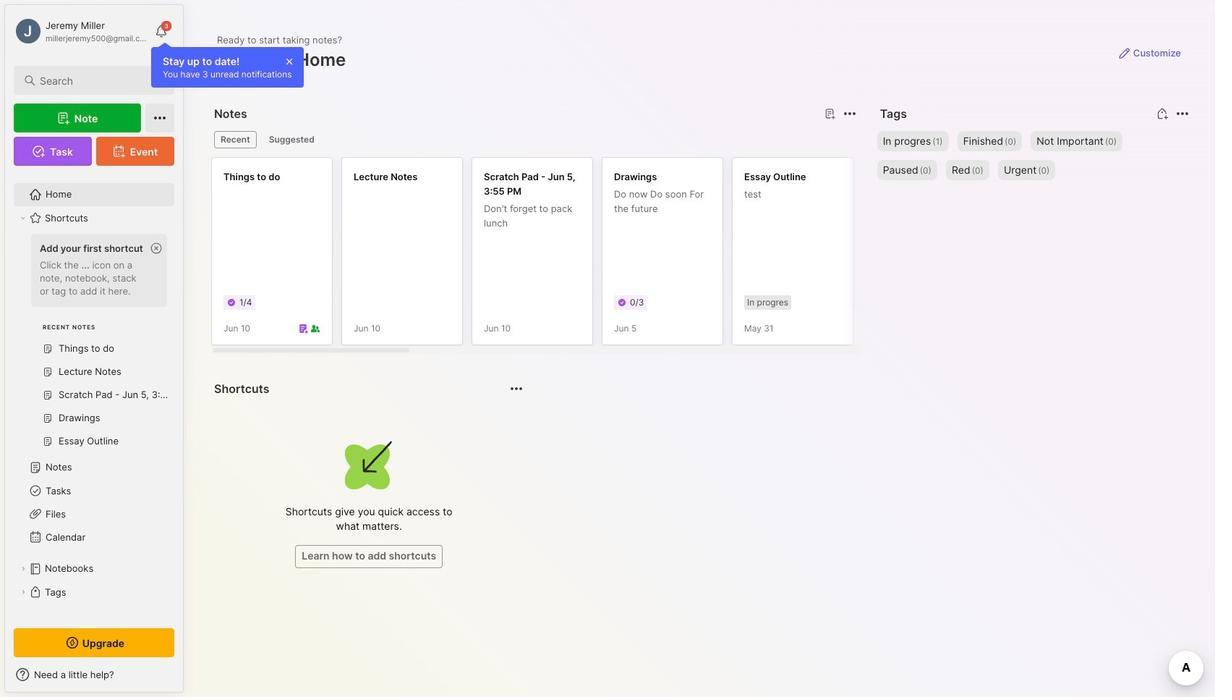 Task type: locate. For each thing, give the bounding box(es) containing it.
More actions field
[[840, 104, 860, 124], [1173, 104, 1194, 124], [507, 379, 527, 399]]

Search text field
[[40, 74, 161, 88]]

1 horizontal spatial more actions image
[[842, 105, 859, 122]]

group
[[14, 229, 174, 462]]

None search field
[[40, 72, 161, 89]]

tree
[[5, 174, 183, 659]]

1 horizontal spatial tab
[[263, 131, 321, 148]]

0 horizontal spatial tab
[[214, 131, 257, 148]]

row group
[[211, 157, 1216, 354]]

tab list
[[214, 131, 855, 148]]

0 horizontal spatial more actions image
[[508, 380, 526, 397]]

2 horizontal spatial more actions field
[[1173, 104, 1194, 124]]

1 tab from the left
[[214, 131, 257, 148]]

tab
[[214, 131, 257, 148], [263, 131, 321, 148]]

group inside "tree"
[[14, 229, 174, 462]]

main element
[[0, 0, 188, 697]]

expand tags image
[[19, 588, 28, 596]]

1 vertical spatial more actions image
[[508, 380, 526, 397]]

1 horizontal spatial more actions field
[[840, 104, 860, 124]]

expand notebooks image
[[19, 565, 28, 573]]

tooltip
[[151, 42, 304, 88]]

0 vertical spatial more actions image
[[842, 105, 859, 122]]

more actions image
[[842, 105, 859, 122], [508, 380, 526, 397]]



Task type: vqa. For each thing, say whether or not it's contained in the screenshot.
tasks at top
no



Task type: describe. For each thing, give the bounding box(es) containing it.
Account field
[[14, 17, 148, 46]]

tree inside the main element
[[5, 174, 183, 659]]

WHAT'S NEW field
[[5, 663, 183, 686]]

2 tab from the left
[[263, 131, 321, 148]]

click to collapse image
[[183, 670, 194, 688]]

more actions image for left more actions field
[[508, 380, 526, 397]]

more actions image
[[1175, 105, 1192, 122]]

0 horizontal spatial more actions field
[[507, 379, 527, 399]]

none search field inside the main element
[[40, 72, 161, 89]]

more actions image for more actions field to the middle
[[842, 105, 859, 122]]



